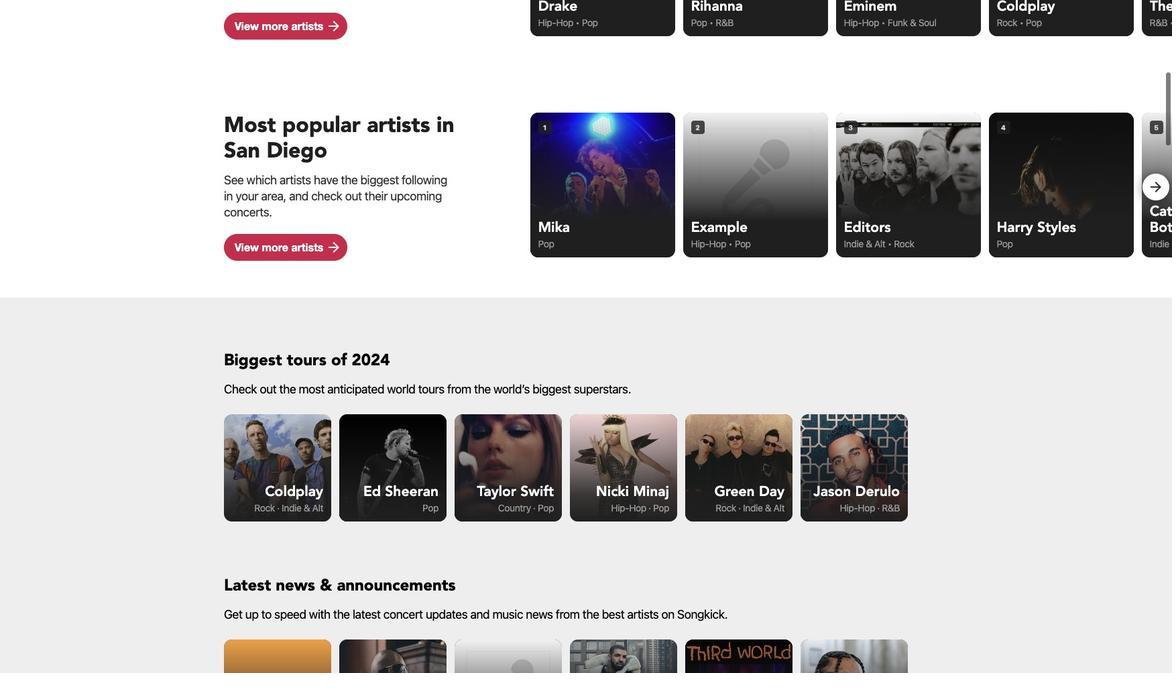 Task type: vqa. For each thing, say whether or not it's contained in the screenshot.
the top in
yes



Task type: describe. For each thing, give the bounding box(es) containing it.
the inside see which artists have the biggest following in your area, and check out their upcoming concerts.
[[341, 173, 358, 187]]

biggest tours of 2024
[[224, 350, 390, 372]]

best
[[602, 608, 625, 622]]

pop • r&b
[[692, 17, 734, 28]]

· inside coldplay rock · indie & alt
[[277, 503, 280, 514]]

alt inside green day rock · indie & alt
[[774, 503, 785, 514]]

r&b inside jason derulo hip-hop · r&b
[[883, 503, 900, 514]]

1 horizontal spatial biggest
[[533, 382, 571, 397]]

hip- inside nicki minaj hip-hop · pop
[[612, 503, 630, 514]]

· inside nicki minaj hip-hop · pop
[[649, 503, 651, 514]]

1
[[543, 123, 547, 131]]

artists inside see which artists have the biggest following in your area, and check out their upcoming concerts.
[[280, 173, 311, 187]]

see
[[224, 173, 244, 187]]

green day rock · indie & alt
[[715, 482, 785, 514]]

hop inside nicki minaj hip-hop · pop
[[630, 503, 647, 514]]

latest
[[353, 608, 381, 622]]

& inside green day rock · indie & alt
[[765, 503, 772, 514]]

rock inside editors indie & alt • rock
[[895, 238, 915, 250]]

1 vertical spatial and
[[471, 608, 490, 622]]

rock • pop
[[998, 17, 1043, 28]]

• inside 'link'
[[882, 17, 886, 28]]

coldplay
[[265, 482, 323, 502]]

area,
[[261, 189, 286, 203]]

in inside see which artists have the biggest following in your area, and check out their upcoming concerts.
[[224, 189, 233, 203]]

pop inside harry styles pop
[[998, 238, 1014, 250]]

minaj
[[634, 482, 670, 502]]

indie inside editors indie & alt • rock
[[845, 238, 864, 250]]

of
[[331, 350, 347, 372]]

speed
[[274, 608, 306, 622]]

editors
[[845, 218, 892, 238]]

hip- inside example hip-hop • pop
[[692, 238, 710, 250]]

indie inside green day rock · indie & alt
[[744, 503, 763, 514]]

hop inside jason derulo hip-hop · r&b
[[858, 503, 876, 514]]

funk
[[888, 17, 908, 28]]

pop inside ed sheeran pop
[[423, 503, 439, 514]]

in inside the most popular artists in san diego
[[437, 111, 455, 140]]

the left best
[[583, 608, 600, 622]]

1 more from the top
[[262, 19, 289, 32]]

most
[[299, 382, 325, 397]]

san
[[224, 136, 260, 165]]

2024
[[352, 350, 390, 372]]

· inside green day rock · indie & alt
[[739, 503, 741, 514]]

check
[[224, 382, 257, 397]]

pop inside "pop • r&b" link
[[692, 17, 708, 28]]

your
[[236, 189, 258, 203]]

r&b •
[[1151, 17, 1173, 28]]

cat indie &
[[1151, 202, 1173, 250]]

with
[[309, 608, 331, 622]]

music
[[493, 608, 523, 622]]

mika pop
[[539, 218, 570, 250]]

hop inside example hip-hop • pop
[[710, 238, 727, 250]]

4
[[1002, 123, 1007, 131]]

announcements
[[337, 575, 456, 597]]

1 view more artists link from the top
[[224, 13, 348, 39]]

have
[[314, 173, 338, 187]]

jason derulo hip-hop · r&b
[[814, 482, 900, 514]]

hip-hop • pop link
[[531, 0, 675, 40]]

pop inside nicki minaj hip-hop · pop
[[654, 503, 670, 514]]

up
[[245, 608, 259, 622]]

hip-hop • pop
[[539, 17, 598, 28]]

ed
[[364, 482, 381, 502]]

pop inside mika pop
[[539, 238, 555, 250]]

· inside taylor swift country · pop
[[534, 503, 536, 514]]

most
[[224, 111, 276, 140]]

pop • r&b link
[[684, 0, 828, 40]]

see which artists have the biggest following in your area, and check out their upcoming concerts.
[[224, 173, 448, 219]]

swift
[[521, 482, 554, 502]]

check
[[311, 189, 343, 203]]

taylor
[[477, 482, 517, 502]]

1 horizontal spatial from
[[556, 608, 580, 622]]

& inside cat indie &
[[1172, 238, 1173, 250]]

• inside editors indie & alt • rock
[[888, 238, 892, 250]]

out inside see which artists have the biggest following in your area, and check out their upcoming concerts.
[[345, 189, 362, 203]]

2 view from the top
[[235, 241, 259, 253]]

get up to speed with the latest concert updates and music news from the best artists on songkick.
[[224, 608, 728, 622]]

taylor swift country · pop
[[477, 482, 554, 514]]

superstars.
[[574, 382, 631, 397]]

check out the most anticipated world tours from the world's biggest superstars.
[[224, 382, 631, 397]]

the left 'most' at the left bottom of page
[[279, 382, 296, 397]]

hop inside the 'hip-hop • funk & soul' 'link'
[[863, 17, 880, 28]]

which
[[247, 173, 277, 187]]

to
[[261, 608, 272, 622]]

0 horizontal spatial r&b
[[716, 17, 734, 28]]

latest
[[224, 575, 271, 597]]



Task type: locate. For each thing, give the bounding box(es) containing it.
rock inside green day rock · indie & alt
[[716, 503, 737, 514]]

0 horizontal spatial news
[[276, 575, 315, 597]]

latest news & announcements
[[224, 575, 456, 597]]

derulo
[[856, 482, 900, 502]]

biggest inside see which artists have the biggest following in your area, and check out their upcoming concerts.
[[361, 173, 399, 187]]

cat
[[1151, 202, 1173, 221]]

view more artists for second view more artists "link" from the bottom
[[235, 19, 324, 32]]

0 vertical spatial biggest
[[361, 173, 399, 187]]

2
[[696, 123, 701, 131]]

0 horizontal spatial in
[[224, 189, 233, 203]]

hip-hop • funk & soul link
[[836, 0, 981, 40]]

5
[[1155, 123, 1160, 131]]

1 horizontal spatial r&b
[[883, 503, 900, 514]]

1 horizontal spatial in
[[437, 111, 455, 140]]

view more artists link
[[224, 13, 348, 39], [224, 234, 348, 261]]

popular
[[283, 111, 361, 140]]

1 view from the top
[[235, 19, 259, 32]]

example
[[692, 218, 748, 238]]

0 horizontal spatial out
[[260, 382, 277, 397]]

out right check
[[260, 382, 277, 397]]

nicki minaj hip-hop · pop
[[597, 482, 670, 514]]

country
[[498, 503, 531, 514]]

and right area,
[[289, 189, 309, 203]]

in
[[437, 111, 455, 140], [224, 189, 233, 203]]

0 vertical spatial news
[[276, 575, 315, 597]]

3 · from the left
[[649, 503, 651, 514]]

news right music at left bottom
[[526, 608, 553, 622]]

· down the swift
[[534, 503, 536, 514]]

indie
[[845, 238, 864, 250], [1151, 238, 1170, 250], [282, 503, 302, 514], [744, 503, 763, 514]]

view
[[235, 19, 259, 32], [235, 241, 259, 253]]

upcoming
[[391, 189, 442, 203]]

pop inside rock • pop link
[[1027, 17, 1043, 28]]

hip- inside 'link'
[[845, 17, 863, 28]]

1 vertical spatial out
[[260, 382, 277, 397]]

diego
[[267, 136, 327, 165]]

mika
[[539, 218, 570, 238]]

0 vertical spatial view more artists link
[[224, 13, 348, 39]]

1 horizontal spatial alt
[[774, 503, 785, 514]]

editors indie & alt • rock
[[845, 218, 915, 250]]

5 · from the left
[[878, 503, 880, 514]]

1 horizontal spatial and
[[471, 608, 490, 622]]

the right with
[[333, 608, 350, 622]]

alt down day
[[774, 503, 785, 514]]

0 vertical spatial from
[[448, 382, 472, 397]]

1 · from the left
[[277, 503, 280, 514]]

their
[[365, 189, 388, 203]]

tours up 'most' at the left bottom of page
[[287, 350, 327, 372]]

biggest
[[224, 350, 282, 372]]

concerts.
[[224, 205, 272, 219]]

2 more from the top
[[262, 241, 289, 253]]

indie inside coldplay rock · indie & alt
[[282, 503, 302, 514]]

updates
[[426, 608, 468, 622]]

&
[[911, 17, 917, 28], [866, 238, 873, 250], [1172, 238, 1173, 250], [304, 503, 310, 514], [765, 503, 772, 514], [320, 575, 332, 597]]

& left soul
[[911, 17, 917, 28]]

1 view more artists from the top
[[235, 19, 324, 32]]

alt down the coldplay at the left bottom
[[312, 503, 323, 514]]

styles
[[1038, 218, 1077, 238]]

· down green
[[739, 503, 741, 514]]

pop inside taylor swift country · pop
[[538, 503, 554, 514]]

1 vertical spatial news
[[526, 608, 553, 622]]

2 · from the left
[[534, 503, 536, 514]]

0 horizontal spatial biggest
[[361, 173, 399, 187]]

1 horizontal spatial news
[[526, 608, 553, 622]]

from left best
[[556, 608, 580, 622]]

rock
[[998, 17, 1018, 28], [895, 238, 915, 250], [255, 503, 275, 514], [716, 503, 737, 514]]

0 vertical spatial view
[[235, 19, 259, 32]]

out
[[345, 189, 362, 203], [260, 382, 277, 397]]

4 · from the left
[[739, 503, 741, 514]]

• inside example hip-hop • pop
[[729, 238, 733, 250]]

pop
[[582, 17, 598, 28], [692, 17, 708, 28], [1027, 17, 1043, 28], [539, 238, 555, 250], [735, 238, 751, 250], [998, 238, 1014, 250], [423, 503, 439, 514], [538, 503, 554, 514], [654, 503, 670, 514]]

0 vertical spatial and
[[289, 189, 309, 203]]

0 horizontal spatial from
[[448, 382, 472, 397]]

and inside see which artists have the biggest following in your area, and check out their upcoming concerts.
[[289, 189, 309, 203]]

& down the coldplay at the left bottom
[[304, 503, 310, 514]]

hip-hop • funk & soul
[[845, 17, 937, 28]]

world's
[[494, 382, 530, 397]]

0 vertical spatial more
[[262, 19, 289, 32]]

out left their
[[345, 189, 362, 203]]

r&b • link
[[1142, 0, 1173, 40]]

anticipated
[[328, 382, 385, 397]]

alt inside editors indie & alt • rock
[[875, 238, 886, 250]]

1 horizontal spatial out
[[345, 189, 362, 203]]

hip-
[[539, 17, 557, 28], [845, 17, 863, 28], [692, 238, 710, 250], [612, 503, 630, 514], [840, 503, 858, 514]]

· down derulo
[[878, 503, 880, 514]]

nicki
[[597, 482, 629, 502]]

sheeran
[[385, 482, 439, 502]]

& down day
[[765, 503, 772, 514]]

songkick.
[[678, 608, 728, 622]]

· inside jason derulo hip-hop · r&b
[[878, 503, 880, 514]]

& up with
[[320, 575, 332, 597]]

green
[[715, 482, 755, 502]]

0 vertical spatial in
[[437, 111, 455, 140]]

alt inside coldplay rock · indie & alt
[[312, 503, 323, 514]]

1 vertical spatial view more artists link
[[224, 234, 348, 261]]

indie down editors
[[845, 238, 864, 250]]

biggest right world's
[[533, 382, 571, 397]]

2 horizontal spatial r&b
[[1151, 17, 1168, 28]]

indie down green
[[744, 503, 763, 514]]

harry
[[998, 218, 1034, 238]]

· down the coldplay at the left bottom
[[277, 503, 280, 514]]

get
[[224, 608, 243, 622]]

biggest up their
[[361, 173, 399, 187]]

3
[[849, 123, 854, 131]]

1 vertical spatial more
[[262, 241, 289, 253]]

following
[[402, 173, 448, 187]]

r&b
[[716, 17, 734, 28], [1151, 17, 1168, 28], [883, 503, 900, 514]]

on
[[662, 608, 675, 622]]

1 vertical spatial tours
[[418, 382, 445, 397]]

most popular artists in san diego
[[224, 111, 455, 165]]

from left world's
[[448, 382, 472, 397]]

ed sheeran pop
[[364, 482, 439, 514]]

& inside coldplay rock · indie & alt
[[304, 503, 310, 514]]

0 horizontal spatial and
[[289, 189, 309, 203]]

jason
[[814, 482, 852, 502]]

pop inside example hip-hop • pop
[[735, 238, 751, 250]]

tours right world
[[418, 382, 445, 397]]

2 view more artists link from the top
[[224, 234, 348, 261]]

example hip-hop • pop
[[692, 218, 751, 250]]

1 vertical spatial biggest
[[533, 382, 571, 397]]

view more artists for first view more artists "link" from the bottom of the page
[[235, 241, 324, 253]]

indie down the coldplay at the left bottom
[[282, 503, 302, 514]]

and left music at left bottom
[[471, 608, 490, 622]]

1 vertical spatial view more artists
[[235, 241, 324, 253]]

the
[[341, 173, 358, 187], [279, 382, 296, 397], [474, 382, 491, 397], [333, 608, 350, 622], [583, 608, 600, 622]]

· down "minaj"
[[649, 503, 651, 514]]

alt
[[875, 238, 886, 250], [312, 503, 323, 514], [774, 503, 785, 514]]

2 horizontal spatial alt
[[875, 238, 886, 250]]

rock • pop link
[[989, 0, 1134, 40]]

1 horizontal spatial tours
[[418, 382, 445, 397]]

and
[[289, 189, 309, 203], [471, 608, 490, 622]]

& down editors
[[866, 238, 873, 250]]

news
[[276, 575, 315, 597], [526, 608, 553, 622]]

rock inside coldplay rock · indie & alt
[[255, 503, 275, 514]]

biggest
[[361, 173, 399, 187], [533, 382, 571, 397]]

1 vertical spatial view
[[235, 241, 259, 253]]

0 vertical spatial out
[[345, 189, 362, 203]]

artists inside the most popular artists in san diego
[[367, 111, 430, 140]]

hip- inside jason derulo hip-hop · r&b
[[840, 503, 858, 514]]

tours
[[287, 350, 327, 372], [418, 382, 445, 397]]

hop inside hip-hop • pop link
[[557, 17, 574, 28]]

•
[[576, 17, 580, 28], [710, 17, 714, 28], [882, 17, 886, 28], [1020, 17, 1024, 28], [1171, 17, 1173, 28], [729, 238, 733, 250], [888, 238, 892, 250]]

1 vertical spatial from
[[556, 608, 580, 622]]

& down cat
[[1172, 238, 1173, 250]]

concert
[[384, 608, 423, 622]]

0 horizontal spatial tours
[[287, 350, 327, 372]]

world
[[387, 382, 416, 397]]

0 horizontal spatial alt
[[312, 503, 323, 514]]

artists
[[291, 19, 324, 32], [367, 111, 430, 140], [280, 173, 311, 187], [291, 241, 324, 253], [628, 608, 659, 622]]

indie down cat
[[1151, 238, 1170, 250]]

hop
[[557, 17, 574, 28], [863, 17, 880, 28], [710, 238, 727, 250], [630, 503, 647, 514], [858, 503, 876, 514]]

pop inside hip-hop • pop link
[[582, 17, 598, 28]]

the right have
[[341, 173, 358, 187]]

coldplay rock · indie & alt
[[255, 482, 323, 514]]

soul
[[919, 17, 937, 28]]

& inside editors indie & alt • rock
[[866, 238, 873, 250]]

1 vertical spatial in
[[224, 189, 233, 203]]

the left world's
[[474, 382, 491, 397]]

from
[[448, 382, 472, 397], [556, 608, 580, 622]]

day
[[759, 482, 785, 502]]

& inside 'link'
[[911, 17, 917, 28]]

2 view more artists from the top
[[235, 241, 324, 253]]

alt down editors
[[875, 238, 886, 250]]

0 vertical spatial tours
[[287, 350, 327, 372]]

in down see
[[224, 189, 233, 203]]

more
[[262, 19, 289, 32], [262, 241, 289, 253]]

news up speed
[[276, 575, 315, 597]]

·
[[277, 503, 280, 514], [534, 503, 536, 514], [649, 503, 651, 514], [739, 503, 741, 514], [878, 503, 880, 514]]

in up following on the left top of page
[[437, 111, 455, 140]]

indie inside cat indie &
[[1151, 238, 1170, 250]]

harry styles pop
[[998, 218, 1077, 250]]

0 vertical spatial view more artists
[[235, 19, 324, 32]]



